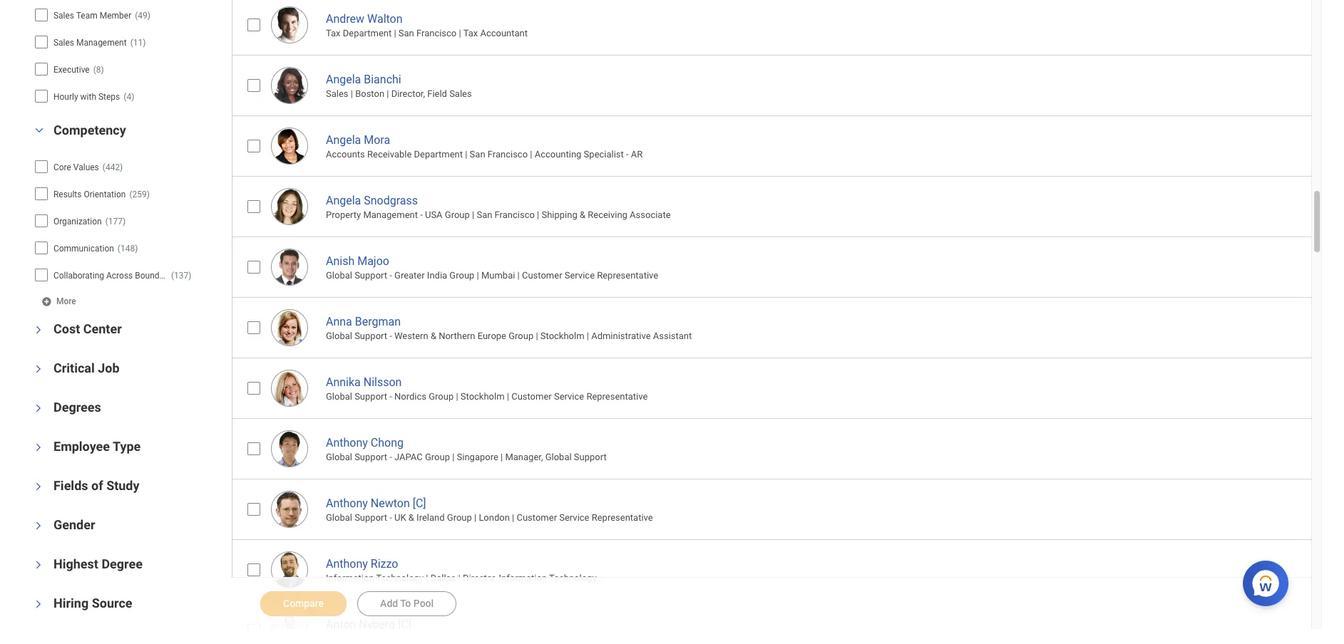 Task type: locate. For each thing, give the bounding box(es) containing it.
hiring source button
[[53, 596, 132, 611]]

0 horizontal spatial department
[[343, 28, 392, 39]]

global down anthony newton [c] at the left bottom of the page
[[326, 513, 352, 524]]

sales team member
[[53, 11, 131, 21]]

collaborating across boundaries
[[53, 271, 178, 281]]

& inside anna bergman list item
[[431, 331, 436, 342]]

support down anthony newton [c] at the left bottom of the page
[[355, 513, 387, 524]]

angela inside "list item"
[[326, 133, 361, 147]]

- inside angela snodgrass list item
[[420, 210, 423, 221]]

1 horizontal spatial director,
[[463, 574, 497, 584]]

1 vertical spatial director,
[[463, 574, 497, 584]]

3 angela from the top
[[326, 194, 361, 207]]

anthony newton [c] list item
[[232, 479, 1322, 540]]

highest degree
[[53, 557, 143, 572]]

- for nilsson
[[390, 392, 392, 402]]

2 angela from the top
[[326, 133, 361, 147]]

information
[[326, 574, 374, 584], [499, 574, 547, 584]]

anthony inside list item
[[326, 558, 368, 571]]

support inside anish majoo list item
[[355, 270, 387, 281]]

1 vertical spatial angela
[[326, 133, 361, 147]]

sales for sales management
[[53, 38, 74, 48]]

accounts
[[326, 149, 365, 160]]

& right uk
[[409, 513, 414, 524]]

(442)
[[103, 163, 123, 173]]

information down the london
[[499, 574, 547, 584]]

anthony for anthony newton [c]
[[326, 497, 368, 511]]

department right receivable
[[414, 149, 463, 160]]

stockholm up singapore
[[461, 392, 505, 402]]

| up property management - usa group   |   san francisco   |   shipping & receiving associate
[[465, 149, 467, 160]]

anna bergman link
[[326, 312, 401, 329]]

support inside the 'annika nilsson' list item
[[355, 392, 387, 402]]

annika nilsson list item
[[232, 358, 1322, 418]]

director, right dallas
[[463, 574, 497, 584]]

2 vertical spatial anthony
[[326, 558, 368, 571]]

service
[[565, 270, 595, 281], [554, 392, 584, 402], [559, 513, 590, 524]]

0 horizontal spatial technology
[[376, 574, 424, 584]]

global for anthony newton [c]
[[326, 513, 352, 524]]

2 anthony from the top
[[326, 497, 368, 511]]

stockholm
[[541, 331, 585, 342], [461, 392, 505, 402]]

san inside andrew walton list item
[[399, 28, 414, 39]]

group right europe
[[509, 331, 534, 342]]

accounts receivable department   |   san francisco   |   accounting specialist - ar
[[326, 149, 643, 160]]

rizzo
[[371, 558, 398, 571]]

3 chevron down image from the top
[[34, 440, 44, 457]]

list item
[[232, 600, 1322, 630]]

0 vertical spatial &
[[580, 210, 586, 221]]

angela inside list item
[[326, 73, 361, 86]]

angela bianchi
[[326, 73, 401, 86]]

- inside anthony chong list item
[[390, 452, 392, 463]]

san inside angela mora "list item"
[[470, 149, 485, 160]]

(49)
[[135, 11, 150, 21]]

global inside anthony newton [c] list item
[[326, 513, 352, 524]]

1 vertical spatial service
[[554, 392, 584, 402]]

(11)
[[130, 38, 146, 48]]

degree
[[102, 557, 143, 572]]

degrees
[[53, 400, 101, 415]]

technology
[[376, 574, 424, 584], [549, 574, 597, 584]]

1 vertical spatial san
[[470, 149, 485, 160]]

assistant
[[653, 331, 692, 342]]

- left ar on the top left of page
[[626, 149, 629, 160]]

0 vertical spatial angela
[[326, 73, 361, 86]]

customer inside anish majoo list item
[[522, 270, 562, 281]]

global for annika nilsson
[[326, 392, 352, 402]]

chong
[[371, 436, 404, 450]]

customer inside the 'annika nilsson' list item
[[512, 392, 552, 402]]

chevron down image left the cost
[[34, 322, 44, 339]]

global inside the 'annika nilsson' list item
[[326, 392, 352, 402]]

0 vertical spatial service
[[565, 270, 595, 281]]

chevron down image left gender
[[34, 518, 44, 535]]

0 vertical spatial representative
[[597, 270, 658, 281]]

global down "anthony chong" at the bottom of the page
[[326, 452, 352, 463]]

highest degree button
[[53, 557, 143, 572]]

group right usa
[[445, 210, 470, 221]]

1 vertical spatial anthony
[[326, 497, 368, 511]]

- inside anthony newton [c] list item
[[390, 513, 392, 524]]

angela inside list item
[[326, 194, 361, 207]]

- inside anna bergman list item
[[390, 331, 392, 342]]

support down the bergman
[[355, 331, 387, 342]]

anish
[[326, 254, 355, 268]]

steps
[[98, 92, 120, 102]]

| right europe
[[536, 331, 538, 342]]

& inside anthony newton [c] list item
[[409, 513, 414, 524]]

anthony left newton
[[326, 497, 368, 511]]

| left accountant
[[459, 28, 461, 39]]

0 horizontal spatial &
[[409, 513, 414, 524]]

| down global support - western & northern europe group   |   stockholm   |   administrative assistant
[[507, 392, 509, 402]]

|
[[394, 28, 396, 39], [459, 28, 461, 39], [351, 89, 353, 99], [387, 89, 389, 99], [465, 149, 467, 160], [530, 149, 532, 160], [472, 210, 474, 221], [537, 210, 539, 221], [477, 270, 479, 281], [518, 270, 520, 281], [536, 331, 538, 342], [587, 331, 589, 342], [456, 392, 458, 402], [507, 392, 509, 402], [452, 452, 455, 463], [501, 452, 503, 463], [474, 513, 477, 524], [512, 513, 514, 524], [426, 574, 428, 584], [458, 574, 461, 584]]

management up (8) at top
[[76, 38, 127, 48]]

tax left accountant
[[463, 28, 478, 39]]

global
[[326, 270, 352, 281], [326, 331, 352, 342], [326, 392, 352, 402], [326, 452, 352, 463], [545, 452, 572, 463], [326, 513, 352, 524]]

- left usa
[[420, 210, 423, 221]]

india
[[427, 270, 447, 281]]

| left boston
[[351, 89, 353, 99]]

support for anthony newton [c]
[[355, 513, 387, 524]]

francisco left accounting
[[488, 149, 528, 160]]

san down walton
[[399, 28, 414, 39]]

chevron down image for hiring source
[[34, 596, 44, 614]]

3 anthony from the top
[[326, 558, 368, 571]]

0 vertical spatial customer
[[522, 270, 562, 281]]

0 vertical spatial anthony
[[326, 436, 368, 450]]

hiring source
[[53, 596, 132, 611]]

service inside the 'annika nilsson' list item
[[554, 392, 584, 402]]

chevron down image
[[34, 322, 44, 339], [34, 361, 44, 378], [34, 440, 44, 457], [34, 479, 44, 496], [34, 557, 44, 574], [34, 596, 44, 614]]

chevron down image left employee
[[34, 440, 44, 457]]

2 vertical spatial chevron down image
[[34, 518, 44, 535]]

tree
[[34, 0, 208, 109]]

group right ireland
[[447, 513, 472, 524]]

chevron down image for employee type
[[34, 440, 44, 457]]

sales up executive
[[53, 38, 74, 48]]

tax down andrew
[[326, 28, 341, 39]]

critical job
[[53, 361, 120, 376]]

team
[[76, 11, 98, 21]]

0 vertical spatial san
[[399, 28, 414, 39]]

1 angela from the top
[[326, 73, 361, 86]]

1 horizontal spatial management
[[363, 210, 418, 221]]

bergman
[[355, 315, 401, 329]]

chevron down image for degrees
[[34, 400, 44, 417]]

usa
[[425, 210, 443, 221]]

sales left team
[[53, 11, 74, 21]]

support down majoo
[[355, 270, 387, 281]]

group
[[445, 210, 470, 221], [450, 270, 475, 281], [509, 331, 534, 342], [429, 392, 454, 402], [425, 452, 450, 463], [447, 513, 472, 524]]

director, left field on the top of the page
[[391, 89, 425, 99]]

management inside angela snodgrass list item
[[363, 210, 418, 221]]

anthony for anthony chong
[[326, 436, 368, 450]]

support down annika nilsson
[[355, 392, 387, 402]]

1 vertical spatial customer
[[512, 392, 552, 402]]

stockholm left administrative
[[541, 331, 585, 342]]

francisco up field on the top of the page
[[417, 28, 457, 39]]

0 vertical spatial francisco
[[417, 28, 457, 39]]

& right 'western'
[[431, 331, 436, 342]]

department
[[343, 28, 392, 39], [414, 149, 463, 160]]

support inside anna bergman list item
[[355, 331, 387, 342]]

- down nilsson on the left of the page
[[390, 392, 392, 402]]

2 vertical spatial francisco
[[495, 210, 535, 221]]

chevron down image
[[31, 126, 48, 136], [34, 400, 44, 417], [34, 518, 44, 535]]

chevron down image left fields at the left of page
[[34, 479, 44, 496]]

| down bianchi
[[387, 89, 389, 99]]

francisco inside andrew walton list item
[[417, 28, 457, 39]]

group inside anna bergman list item
[[509, 331, 534, 342]]

management down snodgrass
[[363, 210, 418, 221]]

cost center
[[53, 322, 122, 337]]

administrative
[[591, 331, 651, 342]]

4 chevron down image from the top
[[34, 479, 44, 496]]

0 vertical spatial stockholm
[[541, 331, 585, 342]]

| right dallas
[[458, 574, 461, 584]]

group right nordics
[[429, 392, 454, 402]]

hourly with steps
[[53, 92, 120, 102]]

source
[[92, 596, 132, 611]]

- left greater
[[390, 270, 392, 281]]

global inside anna bergman list item
[[326, 331, 352, 342]]

0 horizontal spatial stockholm
[[461, 392, 505, 402]]

shipping
[[542, 210, 578, 221]]

representative
[[597, 270, 658, 281], [587, 392, 648, 402], [592, 513, 653, 524]]

&
[[580, 210, 586, 221], [431, 331, 436, 342], [409, 513, 414, 524]]

0 horizontal spatial tax
[[326, 28, 341, 39]]

| left the london
[[474, 513, 477, 524]]

more button
[[41, 296, 78, 308]]

san
[[399, 28, 414, 39], [470, 149, 485, 160], [477, 210, 492, 221]]

information down anthony rizzo
[[326, 574, 374, 584]]

sales for sales   |   boston   |   director, field sales
[[326, 89, 348, 99]]

annika nilsson link
[[326, 373, 402, 389]]

global right the 'manager,'
[[545, 452, 572, 463]]

1 vertical spatial management
[[363, 210, 418, 221]]

northern
[[439, 331, 475, 342]]

global inside anish majoo list item
[[326, 270, 352, 281]]

competency
[[53, 123, 126, 138]]

2 chevron down image from the top
[[34, 361, 44, 378]]

0 vertical spatial department
[[343, 28, 392, 39]]

global down annika
[[326, 392, 352, 402]]

across
[[106, 271, 133, 281]]

chevron down image left competency button
[[31, 126, 48, 136]]

sales right field on the top of the page
[[449, 89, 472, 99]]

anthony chong
[[326, 436, 404, 450]]

angela
[[326, 73, 361, 86], [326, 133, 361, 147], [326, 194, 361, 207]]

- left uk
[[390, 513, 392, 524]]

angela up accounts
[[326, 133, 361, 147]]

- inside anish majoo list item
[[390, 270, 392, 281]]

san right usa
[[477, 210, 492, 221]]

- down chong
[[390, 452, 392, 463]]

2 vertical spatial service
[[559, 513, 590, 524]]

1 horizontal spatial department
[[414, 149, 463, 160]]

2 vertical spatial san
[[477, 210, 492, 221]]

| right usa
[[472, 210, 474, 221]]

sales for sales team member
[[53, 11, 74, 21]]

support
[[355, 270, 387, 281], [355, 331, 387, 342], [355, 392, 387, 402], [355, 452, 387, 463], [574, 452, 607, 463], [355, 513, 387, 524]]

0 vertical spatial chevron down image
[[31, 126, 48, 136]]

1 vertical spatial &
[[431, 331, 436, 342]]

chevron down image left critical
[[34, 361, 44, 378]]

- inside the 'annika nilsson' list item
[[390, 392, 392, 402]]

stockholm inside anna bergman list item
[[541, 331, 585, 342]]

0 vertical spatial director,
[[391, 89, 425, 99]]

6 chevron down image from the top
[[34, 596, 44, 614]]

- down the bergman
[[390, 331, 392, 342]]

customer up the 'manager,'
[[512, 392, 552, 402]]

support down "anthony chong" at the bottom of the page
[[355, 452, 387, 463]]

-
[[626, 149, 629, 160], [420, 210, 423, 221], [390, 270, 392, 281], [390, 331, 392, 342], [390, 392, 392, 402], [390, 452, 392, 463], [390, 513, 392, 524]]

0 horizontal spatial management
[[76, 38, 127, 48]]

employee type button
[[53, 440, 141, 455]]

- for snodgrass
[[420, 210, 423, 221]]

2 vertical spatial representative
[[592, 513, 653, 524]]

1 horizontal spatial &
[[431, 331, 436, 342]]

anish majoo list item
[[232, 237, 1322, 297]]

director,
[[391, 89, 425, 99], [463, 574, 497, 584]]

1 horizontal spatial stockholm
[[541, 331, 585, 342]]

0 horizontal spatial director,
[[391, 89, 425, 99]]

5 chevron down image from the top
[[34, 557, 44, 574]]

hourly
[[53, 92, 78, 102]]

degrees button
[[53, 400, 101, 415]]

1 anthony from the top
[[326, 436, 368, 450]]

anthony rizzo link
[[326, 555, 398, 571]]

anish majoo
[[326, 254, 389, 268]]

2 vertical spatial angela
[[326, 194, 361, 207]]

1 vertical spatial representative
[[587, 392, 648, 402]]

1 chevron down image from the top
[[34, 322, 44, 339]]

center
[[83, 322, 122, 337]]

| right mumbai
[[518, 270, 520, 281]]

department down andrew walton
[[343, 28, 392, 39]]

group inside the 'annika nilsson' list item
[[429, 392, 454, 402]]

0 vertical spatial management
[[76, 38, 127, 48]]

0 horizontal spatial information
[[326, 574, 374, 584]]

support inside anthony newton [c] list item
[[355, 513, 387, 524]]

- inside angela mora "list item"
[[626, 149, 629, 160]]

| left shipping
[[537, 210, 539, 221]]

global support - greater india group   |   mumbai   |   customer service representative
[[326, 270, 658, 281]]

andrew
[[326, 12, 365, 25]]

1 horizontal spatial tax
[[463, 28, 478, 39]]

field
[[427, 89, 447, 99]]

global down anish
[[326, 270, 352, 281]]

angela up "property"
[[326, 194, 361, 207]]

francisco left shipping
[[495, 210, 535, 221]]

group right japac
[[425, 452, 450, 463]]

san inside angela snodgrass list item
[[477, 210, 492, 221]]

group inside angela snodgrass list item
[[445, 210, 470, 221]]

anthony left rizzo
[[326, 558, 368, 571]]

chevron down image inside competency group
[[31, 126, 48, 136]]

anna bergman
[[326, 315, 401, 329]]

boundaries
[[135, 271, 178, 281]]

global down anna
[[326, 331, 352, 342]]

orientation
[[84, 190, 126, 200]]

1 vertical spatial chevron down image
[[34, 400, 44, 417]]

1 horizontal spatial technology
[[549, 574, 597, 584]]

ar
[[631, 149, 643, 160]]

1 vertical spatial stockholm
[[461, 392, 505, 402]]

support for anish majoo
[[355, 270, 387, 281]]

angela for angela snodgrass
[[326, 194, 361, 207]]

2 vertical spatial &
[[409, 513, 414, 524]]

customer right mumbai
[[522, 270, 562, 281]]

chevron down image for critical job
[[34, 361, 44, 378]]

sales down angela bianchi
[[326, 89, 348, 99]]

& right shipping
[[580, 210, 586, 221]]

customer right the london
[[517, 513, 557, 524]]

chevron down image left hiring
[[34, 596, 44, 614]]

cost
[[53, 322, 80, 337]]

results
[[53, 190, 82, 200]]

nordics
[[394, 392, 427, 402]]

of
[[91, 479, 103, 494]]

with
[[80, 92, 96, 102]]

group inside anthony newton [c] list item
[[447, 513, 472, 524]]

gender
[[53, 518, 95, 533]]

san up property management - usa group   |   san francisco   |   shipping & receiving associate
[[470, 149, 485, 160]]

chevron down image left degrees
[[34, 400, 44, 417]]

1 vertical spatial department
[[414, 149, 463, 160]]

anthony left chong
[[326, 436, 368, 450]]

chevron down image left highest
[[34, 557, 44, 574]]

1 horizontal spatial information
[[499, 574, 547, 584]]

competency tree
[[34, 155, 208, 288]]

2 horizontal spatial &
[[580, 210, 586, 221]]

2 vertical spatial customer
[[517, 513, 557, 524]]

group right india
[[450, 270, 475, 281]]

angela up boston
[[326, 73, 361, 86]]

& for anthony newton [c]
[[409, 513, 414, 524]]

1 vertical spatial francisco
[[488, 149, 528, 160]]



Task type: vqa. For each thing, say whether or not it's contained in the screenshot.


Task type: describe. For each thing, give the bounding box(es) containing it.
| left the 'manager,'
[[501, 452, 503, 463]]

francisco inside angela mora "list item"
[[488, 149, 528, 160]]

angela snodgrass
[[326, 194, 418, 207]]

(137)
[[171, 271, 191, 281]]

anthony rizzo list item
[[232, 540, 1322, 600]]

receivable
[[367, 149, 412, 160]]

chevron down image for fields of study
[[34, 479, 44, 496]]

property
[[326, 210, 361, 221]]

group inside anthony chong list item
[[425, 452, 450, 463]]

& inside angela snodgrass list item
[[580, 210, 586, 221]]

| right the london
[[512, 513, 514, 524]]

angela snodgrass list item
[[232, 176, 1322, 237]]

anish majoo link
[[326, 252, 389, 268]]

member
[[100, 11, 131, 21]]

bianchi
[[364, 73, 401, 86]]

director, inside angela bianchi list item
[[391, 89, 425, 99]]

support for anthony chong
[[355, 452, 387, 463]]

sales   |   boston   |   director, field sales
[[326, 89, 472, 99]]

global support - uk & ireland group   |   london   |   customer service representative
[[326, 513, 653, 524]]

angela snodgrass link
[[326, 191, 418, 207]]

andrew walton list item
[[232, 0, 1322, 55]]

newton
[[371, 497, 410, 511]]

2 tax from the left
[[463, 28, 478, 39]]

sales management
[[53, 38, 127, 48]]

global for anna bergman
[[326, 331, 352, 342]]

chevron down image for gender
[[34, 518, 44, 535]]

fields of study
[[53, 479, 139, 494]]

nilsson
[[364, 376, 402, 389]]

| left singapore
[[452, 452, 455, 463]]

chevron down image for highest degree
[[34, 557, 44, 574]]

study
[[106, 479, 139, 494]]

representative inside the 'annika nilsson' list item
[[587, 392, 648, 402]]

employee type
[[53, 440, 141, 455]]

| left mumbai
[[477, 270, 479, 281]]

andrew walton
[[326, 12, 403, 25]]

highest
[[53, 557, 98, 572]]

chevron down image for competency
[[31, 126, 48, 136]]

| left accounting
[[530, 149, 532, 160]]

group inside anish majoo list item
[[450, 270, 475, 281]]

dallas
[[431, 574, 456, 584]]

angela mora link
[[326, 130, 390, 147]]

1 information from the left
[[326, 574, 374, 584]]

uk
[[394, 513, 406, 524]]

angela for angela bianchi
[[326, 73, 361, 86]]

2 information from the left
[[499, 574, 547, 584]]

chevron down image for cost center
[[34, 322, 44, 339]]

anna bergman list item
[[232, 297, 1322, 358]]

global for anish majoo
[[326, 270, 352, 281]]

| left administrative
[[587, 331, 589, 342]]

customer inside anthony newton [c] list item
[[517, 513, 557, 524]]

anthony for anthony rizzo
[[326, 558, 368, 571]]

anthony newton [c]
[[326, 497, 426, 511]]

anthony chong link
[[326, 433, 404, 450]]

- for newton
[[390, 513, 392, 524]]

accounting
[[535, 149, 582, 160]]

western
[[394, 331, 428, 342]]

manager,
[[505, 452, 543, 463]]

greater
[[394, 270, 425, 281]]

angela bianchi link
[[326, 70, 401, 86]]

london
[[479, 513, 510, 524]]

job
[[98, 361, 120, 376]]

representative inside anthony newton [c] list item
[[592, 513, 653, 524]]

angela mora
[[326, 133, 390, 147]]

& for anna bergman
[[431, 331, 436, 342]]

| right nordics
[[456, 392, 458, 402]]

core values
[[53, 163, 99, 173]]

support for annika nilsson
[[355, 392, 387, 402]]

department inside andrew walton list item
[[343, 28, 392, 39]]

management for property
[[363, 210, 418, 221]]

angela for angela mora
[[326, 133, 361, 147]]

type
[[113, 440, 141, 455]]

anthony rizzo
[[326, 558, 398, 571]]

management for sales
[[76, 38, 127, 48]]

global support - japac group   |   singapore   |   manager, global support
[[326, 452, 607, 463]]

(4)
[[124, 92, 134, 102]]

representative inside anish majoo list item
[[597, 270, 658, 281]]

results orientation
[[53, 190, 126, 200]]

department inside angela mora "list item"
[[414, 149, 463, 160]]

francisco inside angela snodgrass list item
[[495, 210, 535, 221]]

angela mora list item
[[232, 115, 1322, 176]]

(177)
[[105, 217, 126, 227]]

| down walton
[[394, 28, 396, 39]]

critical
[[53, 361, 95, 376]]

specialist
[[584, 149, 624, 160]]

property management - usa group   |   san francisco   |   shipping & receiving associate
[[326, 210, 671, 221]]

associate
[[630, 210, 671, 221]]

director, inside anthony rizzo list item
[[463, 574, 497, 584]]

mora
[[364, 133, 390, 147]]

competency group
[[26, 122, 225, 310]]

global support - nordics group   |   stockholm   |   customer service representative
[[326, 392, 648, 402]]

fields
[[53, 479, 88, 494]]

walton
[[367, 12, 403, 25]]

angela bianchi list item
[[232, 55, 1322, 115]]

anthony chong list item
[[232, 418, 1322, 479]]

service inside anish majoo list item
[[565, 270, 595, 281]]

europe
[[478, 331, 506, 342]]

2 technology from the left
[[549, 574, 597, 584]]

fields of study button
[[53, 479, 139, 494]]

collaborating
[[53, 271, 104, 281]]

andrew walton link
[[326, 9, 403, 25]]

- for bergman
[[390, 331, 392, 342]]

employee
[[53, 440, 110, 455]]

competency button
[[53, 123, 126, 138]]

| left dallas
[[426, 574, 428, 584]]

anthony newton [c] link
[[326, 494, 426, 511]]

more
[[56, 297, 76, 307]]

service inside anthony newton [c] list item
[[559, 513, 590, 524]]

- for majoo
[[390, 270, 392, 281]]

1 tax from the left
[[326, 28, 341, 39]]

cost center button
[[53, 322, 122, 337]]

communication
[[53, 244, 114, 254]]

tree containing sales team member
[[34, 0, 208, 109]]

stockholm inside the 'annika nilsson' list item
[[461, 392, 505, 402]]

1 technology from the left
[[376, 574, 424, 584]]

singapore
[[457, 452, 498, 463]]

tax department   |   san francisco   |   tax accountant
[[326, 28, 528, 39]]

global support - western & northern europe group   |   stockholm   |   administrative assistant
[[326, 331, 692, 342]]

- for chong
[[390, 452, 392, 463]]

global for anthony chong
[[326, 452, 352, 463]]

support right the 'manager,'
[[574, 452, 607, 463]]

(148)
[[118, 244, 138, 254]]

japac
[[394, 452, 423, 463]]

critical job button
[[53, 361, 120, 376]]

information technology   |   dallas   |   director, information technology
[[326, 574, 597, 584]]

snodgrass
[[364, 194, 418, 207]]

ireland
[[417, 513, 445, 524]]

annika
[[326, 376, 361, 389]]

accountant
[[480, 28, 528, 39]]

majoo
[[357, 254, 389, 268]]

core
[[53, 163, 71, 173]]

support for anna bergman
[[355, 331, 387, 342]]



